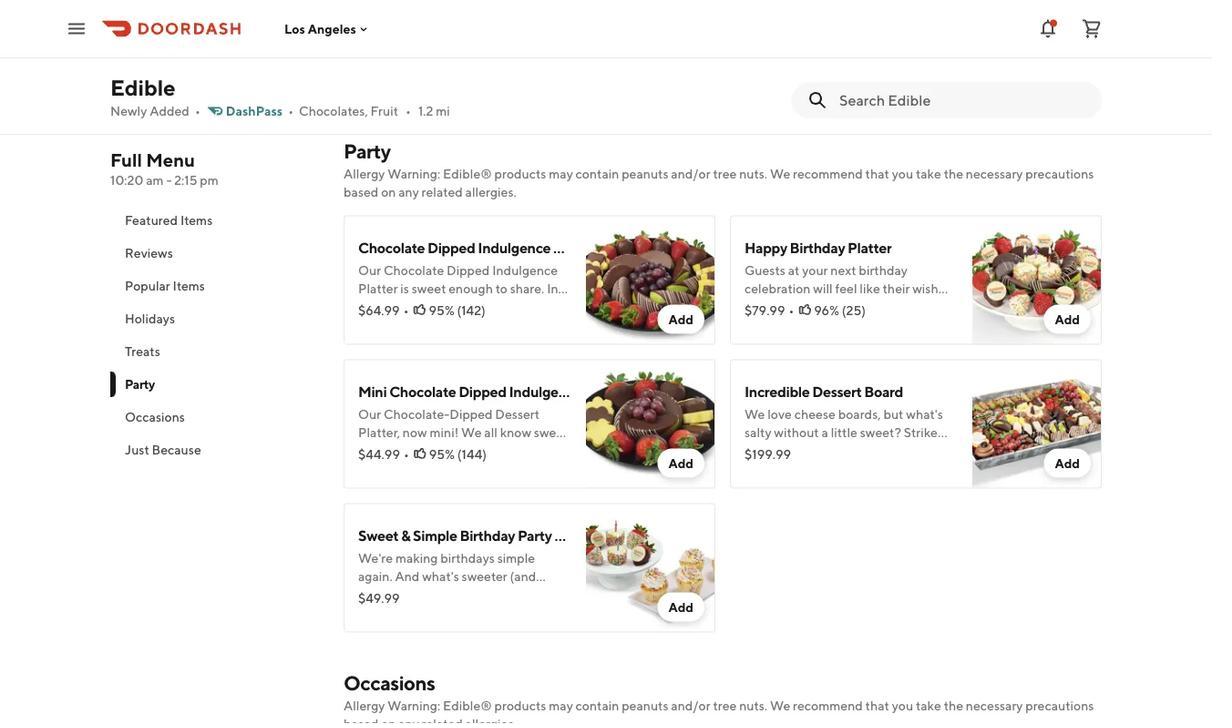 Task type: describe. For each thing, give the bounding box(es) containing it.
0 vertical spatial dipped
[[427, 239, 475, 256]]

1 vertical spatial dipped
[[459, 383, 507, 400]]

because
[[152, 443, 201, 458]]

and/or for occasions
[[671, 698, 711, 713]]

warning: for party
[[388, 166, 440, 181]]

based for occasions
[[344, 717, 379, 725]]

you for party
[[892, 166, 914, 181]]

related for party
[[422, 184, 463, 199]]

full
[[110, 150, 142, 171]]

(25)
[[842, 303, 866, 318]]

96% (25)
[[814, 303, 866, 318]]

happy birthday platter image
[[973, 216, 1102, 345]]

&
[[401, 527, 410, 544]]

sweet delights dessert trio box image
[[586, 0, 716, 101]]

happy birthday platter
[[745, 239, 892, 256]]

precautions for party
[[1026, 166, 1094, 181]]

reviews button
[[110, 237, 322, 270]]

chocolate dipped indulgence platter image
[[586, 216, 716, 345]]

dashpass •
[[226, 103, 294, 119]]

(144)
[[457, 447, 487, 462]]

-
[[166, 173, 172, 188]]

featured
[[125, 213, 178, 228]]

allergies. for occasions
[[465, 717, 517, 725]]

incredible dessert board image
[[973, 360, 1102, 489]]

add button for sweet & simple birthday party pack
[[658, 593, 705, 622]]

peanuts for party
[[622, 166, 669, 181]]

fruit
[[371, 103, 398, 119]]

open menu image
[[66, 18, 88, 40]]

add for mini chocolate dipped indulgence platter
[[669, 456, 694, 471]]

newly added •
[[110, 103, 200, 119]]

necessary for occasions
[[966, 698, 1023, 713]]

chocolates,
[[299, 103, 368, 119]]

on for occasions
[[381, 717, 396, 725]]

featured items
[[125, 213, 213, 228]]

party allergy warning: edible® products may contain peanuts and/or tree nuts. we recommend that you take the necessary precautions based on any related allergies.
[[344, 139, 1094, 199]]

add button for mini chocolate dipped indulgence platter
[[658, 449, 705, 478]]

add button for happy birthday platter
[[1044, 305, 1091, 334]]

$199.99
[[745, 447, 791, 462]]

popular items button
[[110, 270, 322, 303]]

96%
[[814, 303, 840, 318]]

angeles
[[308, 21, 356, 36]]

allergies. for party
[[465, 184, 517, 199]]

• left 1.2
[[406, 103, 411, 119]]

popular items
[[125, 278, 205, 294]]

Item Search search field
[[840, 90, 1088, 110]]

take for party
[[916, 166, 942, 181]]

may for party
[[549, 166, 573, 181]]

nuts. for occasions
[[739, 698, 768, 713]]

products for occasions
[[495, 698, 546, 713]]

party for party
[[125, 377, 155, 392]]

just
[[125, 443, 149, 458]]

dessert
[[812, 383, 862, 400]]

contain for party
[[576, 166, 619, 181]]

allergy for occasions
[[344, 698, 385, 713]]

treats
[[125, 344, 160, 359]]

warning: for occasions
[[388, 698, 440, 713]]

any for occasions
[[399, 717, 419, 725]]

chocolate dipped indulgence platter
[[358, 239, 597, 256]]

• for dashpass •
[[288, 103, 294, 119]]

95% for dipped
[[429, 303, 455, 318]]

$44.99 •
[[358, 447, 409, 462]]

items for featured items
[[180, 213, 213, 228]]

0 horizontal spatial birthday
[[460, 527, 515, 544]]

holidays button
[[110, 303, 322, 335]]

sweet & simple birthday party pack image
[[586, 504, 716, 633]]

chocolates, fruit • 1.2 mi
[[299, 103, 450, 119]]

95% for chocolate
[[429, 447, 455, 462]]

0 vertical spatial indulgence
[[478, 239, 551, 256]]

$79.99
[[745, 303, 785, 318]]

mi
[[436, 103, 450, 119]]

menu
[[146, 150, 195, 171]]

may for occasions
[[549, 698, 573, 713]]

2 horizontal spatial party
[[518, 527, 552, 544]]

occasions button
[[110, 401, 322, 434]]

• for $44.99 •
[[404, 447, 409, 462]]

and/or for party
[[671, 166, 711, 181]]

add for happy birthday platter
[[1055, 312, 1080, 327]]

occasions allergy warning: edible® products may contain peanuts and/or tree nuts. we recommend that you take the necessary precautions based on any related allergies.
[[344, 671, 1094, 725]]

simple
[[413, 527, 457, 544]]

occasions for occasions allergy warning: edible® products may contain peanuts and/or tree nuts. we recommend that you take the necessary precautions based on any related allergies.
[[344, 671, 435, 695]]

los
[[284, 21, 305, 36]]

sweet
[[358, 527, 399, 544]]

sweet & simple birthday party pack
[[358, 527, 586, 544]]

incredible dessert board
[[745, 383, 903, 400]]

just because button
[[110, 434, 322, 467]]



Task type: vqa. For each thing, say whether or not it's contained in the screenshot.
Green Plantains image Add item to cart icon
no



Task type: locate. For each thing, give the bounding box(es) containing it.
chocolate up $64.99 •
[[358, 239, 425, 256]]

the for occasions
[[944, 698, 964, 713]]

based for party
[[344, 184, 379, 199]]

(142)
[[457, 303, 486, 318]]

los angeles button
[[284, 21, 371, 36]]

dipped up 95% (142) at the left top
[[427, 239, 475, 256]]

95% left '(144)'
[[429, 447, 455, 462]]

popular
[[125, 278, 170, 294]]

you for occasions
[[892, 698, 914, 713]]

95% (144)
[[429, 447, 487, 462]]

recommend for party
[[793, 166, 863, 181]]

add for incredible dessert board
[[1055, 456, 1080, 471]]

2 any from the top
[[399, 717, 419, 725]]

0 vertical spatial the
[[944, 166, 964, 181]]

1 peanuts from the top
[[622, 166, 669, 181]]

0 vertical spatial take
[[916, 166, 942, 181]]

on inside party allergy warning: edible® products may contain peanuts and/or tree nuts. we recommend that you take the necessary precautions based on any related allergies.
[[381, 184, 396, 199]]

tree inside occasions allergy warning: edible® products may contain peanuts and/or tree nuts. we recommend that you take the necessary precautions based on any related allergies.
[[713, 698, 737, 713]]

contain inside party allergy warning: edible® products may contain peanuts and/or tree nuts. we recommend that you take the necessary precautions based on any related allergies.
[[576, 166, 619, 181]]

2 allergies. from the top
[[465, 717, 517, 725]]

1 vertical spatial indulgence
[[509, 383, 582, 400]]

on for party
[[381, 184, 396, 199]]

platter
[[553, 239, 597, 256], [848, 239, 892, 256], [585, 383, 629, 400]]

occasions
[[125, 410, 185, 425], [344, 671, 435, 695]]

allergy inside party allergy warning: edible® products may contain peanuts and/or tree nuts. we recommend that you take the necessary precautions based on any related allergies.
[[344, 166, 385, 181]]

and/or inside party allergy warning: edible® products may contain peanuts and/or tree nuts. we recommend that you take the necessary precautions based on any related allergies.
[[671, 166, 711, 181]]

1 any from the top
[[399, 184, 419, 199]]

1 vertical spatial that
[[866, 698, 890, 713]]

2 necessary from the top
[[966, 698, 1023, 713]]

1 that from the top
[[866, 166, 890, 181]]

products inside occasions allergy warning: edible® products may contain peanuts and/or tree nuts. we recommend that you take the necessary precautions based on any related allergies.
[[495, 698, 546, 713]]

0 vertical spatial chocolate
[[358, 239, 425, 256]]

allergy inside occasions allergy warning: edible® products may contain peanuts and/or tree nuts. we recommend that you take the necessary precautions based on any related allergies.
[[344, 698, 385, 713]]

$49.99
[[358, 591, 400, 606]]

1 vertical spatial necessary
[[966, 698, 1023, 713]]

2 tree from the top
[[713, 698, 737, 713]]

1 vertical spatial related
[[422, 717, 463, 725]]

1 vertical spatial based
[[344, 717, 379, 725]]

may inside occasions allergy warning: edible® products may contain peanuts and/or tree nuts. we recommend that you take the necessary precautions based on any related allergies.
[[549, 698, 573, 713]]

tree for occasions
[[713, 698, 737, 713]]

1 you from the top
[[892, 166, 914, 181]]

reviews
[[125, 246, 173, 261]]

indulgence
[[478, 239, 551, 256], [509, 383, 582, 400]]

95% left (142)
[[429, 303, 455, 318]]

add button for chocolate dipped indulgence platter
[[658, 305, 705, 334]]

the inside occasions allergy warning: edible® products may contain peanuts and/or tree nuts. we recommend that you take the necessary precautions based on any related allergies.
[[944, 698, 964, 713]]

2 edible® from the top
[[443, 698, 492, 713]]

1 vertical spatial you
[[892, 698, 914, 713]]

take inside occasions allergy warning: edible® products may contain peanuts and/or tree nuts. we recommend that you take the necessary precautions based on any related allergies.
[[916, 698, 942, 713]]

1 vertical spatial nuts.
[[739, 698, 768, 713]]

0 vertical spatial and/or
[[671, 166, 711, 181]]

occasions inside button
[[125, 410, 185, 425]]

pack
[[555, 527, 586, 544]]

based inside occasions allergy warning: edible® products may contain peanuts and/or tree nuts. we recommend that you take the necessary precautions based on any related allergies.
[[344, 717, 379, 725]]

that inside occasions allergy warning: edible® products may contain peanuts and/or tree nuts. we recommend that you take the necessary precautions based on any related allergies.
[[866, 698, 890, 713]]

1 tree from the top
[[713, 166, 737, 181]]

0 vertical spatial birthday
[[790, 239, 845, 256]]

we
[[770, 166, 791, 181], [770, 698, 791, 713]]

party left pack
[[518, 527, 552, 544]]

0 vertical spatial you
[[892, 166, 914, 181]]

necessary inside party allergy warning: edible® products may contain peanuts and/or tree nuts. we recommend that you take the necessary precautions based on any related allergies.
[[966, 166, 1023, 181]]

nuts. inside party allergy warning: edible® products may contain peanuts and/or tree nuts. we recommend that you take the necessary precautions based on any related allergies.
[[739, 166, 768, 181]]

mini chocolate dipped indulgence platter
[[358, 383, 629, 400]]

0 vertical spatial allergy
[[344, 166, 385, 181]]

precautions
[[1026, 166, 1094, 181], [1026, 698, 1094, 713]]

2 on from the top
[[381, 717, 396, 725]]

95%
[[429, 303, 455, 318], [429, 447, 455, 462]]

$64.99 •
[[358, 303, 409, 318]]

1 vertical spatial precautions
[[1026, 698, 1094, 713]]

contain inside occasions allergy warning: edible® products may contain peanuts and/or tree nuts. we recommend that you take the necessary precautions based on any related allergies.
[[576, 698, 619, 713]]

1 may from the top
[[549, 166, 573, 181]]

1 the from the top
[[944, 166, 964, 181]]

you inside occasions allergy warning: edible® products may contain peanuts and/or tree nuts. we recommend that you take the necessary precautions based on any related allergies.
[[892, 698, 914, 713]]

1 vertical spatial we
[[770, 698, 791, 713]]

0 vertical spatial any
[[399, 184, 419, 199]]

peanuts
[[622, 166, 669, 181], [622, 698, 669, 713]]

0 vertical spatial based
[[344, 184, 379, 199]]

$44.99
[[358, 447, 400, 462]]

2 vertical spatial party
[[518, 527, 552, 544]]

95% (142)
[[429, 303, 486, 318]]

2 peanuts from the top
[[622, 698, 669, 713]]

1 based from the top
[[344, 184, 379, 199]]

1 horizontal spatial birthday
[[790, 239, 845, 256]]

mini
[[358, 383, 387, 400]]

1 vertical spatial allergy
[[344, 698, 385, 713]]

allergy
[[344, 166, 385, 181], [344, 698, 385, 713]]

newly
[[110, 103, 147, 119]]

0 vertical spatial nuts.
[[739, 166, 768, 181]]

2 warning: from the top
[[388, 698, 440, 713]]

added
[[150, 103, 189, 119]]

related inside occasions allergy warning: edible® products may contain peanuts and/or tree nuts. we recommend that you take the necessary precautions based on any related allergies.
[[422, 717, 463, 725]]

precautions inside occasions allergy warning: edible® products may contain peanuts and/or tree nuts. we recommend that you take the necessary precautions based on any related allergies.
[[1026, 698, 1094, 713]]

0 vertical spatial party
[[344, 139, 391, 163]]

1 vertical spatial edible®
[[443, 698, 492, 713]]

tree
[[713, 166, 737, 181], [713, 698, 737, 713]]

recommend inside occasions allergy warning: edible® products may contain peanuts and/or tree nuts. we recommend that you take the necessary precautions based on any related allergies.
[[793, 698, 863, 713]]

the inside party allergy warning: edible® products may contain peanuts and/or tree nuts. we recommend that you take the necessary precautions based on any related allergies.
[[944, 166, 964, 181]]

0 vertical spatial tree
[[713, 166, 737, 181]]

1 vertical spatial take
[[916, 698, 942, 713]]

party down chocolates, fruit • 1.2 mi
[[344, 139, 391, 163]]

you
[[892, 166, 914, 181], [892, 698, 914, 713]]

•
[[195, 103, 200, 119], [288, 103, 294, 119], [406, 103, 411, 119], [404, 303, 409, 318], [789, 303, 794, 318], [404, 447, 409, 462]]

may
[[549, 166, 573, 181], [549, 698, 573, 713]]

party down treats
[[125, 377, 155, 392]]

chocolate
[[358, 239, 425, 256], [389, 383, 456, 400]]

1 horizontal spatial occasions
[[344, 671, 435, 695]]

1 precautions from the top
[[1026, 166, 1094, 181]]

based
[[344, 184, 379, 199], [344, 717, 379, 725]]

0 vertical spatial products
[[495, 166, 546, 181]]

birthday right happy
[[790, 239, 845, 256]]

peanuts inside occasions allergy warning: edible® products may contain peanuts and/or tree nuts. we recommend that you take the necessary precautions based on any related allergies.
[[622, 698, 669, 713]]

items
[[180, 213, 213, 228], [173, 278, 205, 294]]

1 vertical spatial tree
[[713, 698, 737, 713]]

1 on from the top
[[381, 184, 396, 199]]

party
[[344, 139, 391, 163], [125, 377, 155, 392], [518, 527, 552, 544]]

products
[[495, 166, 546, 181], [495, 698, 546, 713]]

0 vertical spatial edible®
[[443, 166, 492, 181]]

1 warning: from the top
[[388, 166, 440, 181]]

1 vertical spatial any
[[399, 717, 419, 725]]

0 items, open order cart image
[[1081, 18, 1103, 40]]

2 we from the top
[[770, 698, 791, 713]]

necessary for party
[[966, 166, 1023, 181]]

any
[[399, 184, 419, 199], [399, 717, 419, 725]]

1 we from the top
[[770, 166, 791, 181]]

chocolate right mini
[[389, 383, 456, 400]]

2 precautions from the top
[[1026, 698, 1094, 713]]

precautions for occasions
[[1026, 698, 1094, 713]]

birthday
[[790, 239, 845, 256], [460, 527, 515, 544]]

• right $64.99
[[404, 303, 409, 318]]

edible® inside party allergy warning: edible® products may contain peanuts and/or tree nuts. we recommend that you take the necessary precautions based on any related allergies.
[[443, 166, 492, 181]]

we inside occasions allergy warning: edible® products may contain peanuts and/or tree nuts. we recommend that you take the necessary precautions based on any related allergies.
[[770, 698, 791, 713]]

edible® for occasions
[[443, 698, 492, 713]]

2 recommend from the top
[[793, 698, 863, 713]]

edible
[[110, 74, 176, 100]]

1 recommend from the top
[[793, 166, 863, 181]]

birthday right simple
[[460, 527, 515, 544]]

1 vertical spatial on
[[381, 717, 396, 725]]

full menu 10:20 am - 2:15 pm
[[110, 150, 219, 188]]

you inside party allergy warning: edible® products may contain peanuts and/or tree nuts. we recommend that you take the necessary precautions based on any related allergies.
[[892, 166, 914, 181]]

recommend for occasions
[[793, 698, 863, 713]]

0 horizontal spatial party
[[125, 377, 155, 392]]

0 vertical spatial necessary
[[966, 166, 1023, 181]]

1 vertical spatial recommend
[[793, 698, 863, 713]]

1 vertical spatial occasions
[[344, 671, 435, 695]]

• right $79.99
[[789, 303, 794, 318]]

allergy for party
[[344, 166, 385, 181]]

party inside party allergy warning: edible® products may contain peanuts and/or tree nuts. we recommend that you take the necessary precautions based on any related allergies.
[[344, 139, 391, 163]]

occasions up "just because"
[[125, 410, 185, 425]]

occasions for occasions
[[125, 410, 185, 425]]

1 horizontal spatial party
[[344, 139, 391, 163]]

incredible
[[745, 383, 810, 400]]

warning: inside party allergy warning: edible® products may contain peanuts and/or tree nuts. we recommend that you take the necessary precautions based on any related allergies.
[[388, 166, 440, 181]]

items for popular items
[[173, 278, 205, 294]]

1 vertical spatial allergies.
[[465, 717, 517, 725]]

0 vertical spatial that
[[866, 166, 890, 181]]

just because
[[125, 443, 201, 458]]

contain
[[576, 166, 619, 181], [576, 698, 619, 713]]

occasions inside occasions allergy warning: edible® products may contain peanuts and/or tree nuts. we recommend that you take the necessary precautions based on any related allergies.
[[344, 671, 435, 695]]

2 that from the top
[[866, 698, 890, 713]]

1 vertical spatial contain
[[576, 698, 619, 713]]

items inside featured items button
[[180, 213, 213, 228]]

10:20
[[110, 173, 143, 188]]

2 products from the top
[[495, 698, 546, 713]]

any inside occasions allergy warning: edible® products may contain peanuts and/or tree nuts. we recommend that you take the necessary precautions based on any related allergies.
[[399, 717, 419, 725]]

2 and/or from the top
[[671, 698, 711, 713]]

1 and/or from the top
[[671, 166, 711, 181]]

notification bell image
[[1037, 18, 1059, 40]]

edible® for party
[[443, 166, 492, 181]]

• right "$44.99" at bottom left
[[404, 447, 409, 462]]

1 products from the top
[[495, 166, 546, 181]]

peanuts inside party allergy warning: edible® products may contain peanuts and/or tree nuts. we recommend that you take the necessary precautions based on any related allergies.
[[622, 166, 669, 181]]

board
[[864, 383, 903, 400]]

tree inside party allergy warning: edible® products may contain peanuts and/or tree nuts. we recommend that you take the necessary precautions based on any related allergies.
[[713, 166, 737, 181]]

add button
[[658, 305, 705, 334], [1044, 305, 1091, 334], [658, 449, 705, 478], [1044, 449, 1091, 478], [658, 593, 705, 622]]

nuts.
[[739, 166, 768, 181], [739, 698, 768, 713]]

1 vertical spatial and/or
[[671, 698, 711, 713]]

0 vertical spatial contain
[[576, 166, 619, 181]]

• for $79.99 •
[[789, 303, 794, 318]]

0 vertical spatial we
[[770, 166, 791, 181]]

2 contain from the top
[[576, 698, 619, 713]]

any for party
[[399, 184, 419, 199]]

0 horizontal spatial occasions
[[125, 410, 185, 425]]

allergies. inside party allergy warning: edible® products may contain peanuts and/or tree nuts. we recommend that you take the necessary precautions based on any related allergies.
[[465, 184, 517, 199]]

tree for party
[[713, 166, 737, 181]]

pm
[[200, 173, 219, 188]]

1 take from the top
[[916, 166, 942, 181]]

2 based from the top
[[344, 717, 379, 725]]

dipped up '(144)'
[[459, 383, 507, 400]]

related
[[422, 184, 463, 199], [422, 717, 463, 725]]

am
[[146, 173, 164, 188]]

0 vertical spatial on
[[381, 184, 396, 199]]

1 necessary from the top
[[966, 166, 1023, 181]]

take for occasions
[[916, 698, 942, 713]]

dipped
[[427, 239, 475, 256], [459, 383, 507, 400]]

recommend inside party allergy warning: edible® products may contain peanuts and/or tree nuts. we recommend that you take the necessary precautions based on any related allergies.
[[793, 166, 863, 181]]

$79.99 •
[[745, 303, 794, 318]]

that for party
[[866, 166, 890, 181]]

2 95% from the top
[[429, 447, 455, 462]]

we for party
[[770, 166, 791, 181]]

2 allergy from the top
[[344, 698, 385, 713]]

take inside party allergy warning: edible® products may contain peanuts and/or tree nuts. we recommend that you take the necessary precautions based on any related allergies.
[[916, 166, 942, 181]]

necessary
[[966, 166, 1023, 181], [966, 698, 1023, 713]]

1 related from the top
[[422, 184, 463, 199]]

on inside occasions allergy warning: edible® products may contain peanuts and/or tree nuts. we recommend that you take the necessary precautions based on any related allergies.
[[381, 717, 396, 725]]

happy
[[745, 239, 787, 256]]

1 vertical spatial party
[[125, 377, 155, 392]]

• for $64.99 •
[[404, 303, 409, 318]]

add
[[669, 312, 694, 327], [1055, 312, 1080, 327], [669, 456, 694, 471], [1055, 456, 1080, 471], [669, 600, 694, 615]]

holidays
[[125, 311, 175, 326]]

0 vertical spatial 95%
[[429, 303, 455, 318]]

that for occasions
[[866, 698, 890, 713]]

los angeles
[[284, 21, 356, 36]]

0 vertical spatial may
[[549, 166, 573, 181]]

add for sweet & simple birthday party pack
[[669, 600, 694, 615]]

nuts. inside occasions allergy warning: edible® products may contain peanuts and/or tree nuts. we recommend that you take the necessary precautions based on any related allergies.
[[739, 698, 768, 713]]

any inside party allergy warning: edible® products may contain peanuts and/or tree nuts. we recommend that you take the necessary precautions based on any related allergies.
[[399, 184, 419, 199]]

0 vertical spatial occasions
[[125, 410, 185, 425]]

• right added
[[195, 103, 200, 119]]

occasions down $49.99
[[344, 671, 435, 695]]

0 vertical spatial warning:
[[388, 166, 440, 181]]

2 you from the top
[[892, 698, 914, 713]]

peanuts for occasions
[[622, 698, 669, 713]]

1 contain from the top
[[576, 166, 619, 181]]

warning: inside occasions allergy warning: edible® products may contain peanuts and/or tree nuts. we recommend that you take the necessary precautions based on any related allergies.
[[388, 698, 440, 713]]

1 95% from the top
[[429, 303, 455, 318]]

allergies.
[[465, 184, 517, 199], [465, 717, 517, 725]]

based inside party allergy warning: edible® products may contain peanuts and/or tree nuts. we recommend that you take the necessary precautions based on any related allergies.
[[344, 184, 379, 199]]

on
[[381, 184, 396, 199], [381, 717, 396, 725]]

1 vertical spatial items
[[173, 278, 205, 294]]

items up reviews button
[[180, 213, 213, 228]]

recommend
[[793, 166, 863, 181], [793, 698, 863, 713]]

that
[[866, 166, 890, 181], [866, 698, 890, 713]]

1 allergy from the top
[[344, 166, 385, 181]]

mini chocolate dipped indulgence platter image
[[586, 360, 716, 489]]

0 vertical spatial peanuts
[[622, 166, 669, 181]]

0 vertical spatial related
[[422, 184, 463, 199]]

1 vertical spatial chocolate
[[389, 383, 456, 400]]

2 nuts. from the top
[[739, 698, 768, 713]]

party for party allergy warning: edible® products may contain peanuts and/or tree nuts. we recommend that you take the necessary precautions based on any related allergies.
[[344, 139, 391, 163]]

dashpass
[[226, 103, 283, 119]]

treats button
[[110, 335, 322, 368]]

• right "dashpass"
[[288, 103, 294, 119]]

1.2
[[418, 103, 433, 119]]

precautions inside party allergy warning: edible® products may contain peanuts and/or tree nuts. we recommend that you take the necessary precautions based on any related allergies.
[[1026, 166, 1094, 181]]

products inside party allergy warning: edible® products may contain peanuts and/or tree nuts. we recommend that you take the necessary precautions based on any related allergies.
[[495, 166, 546, 181]]

the for party
[[944, 166, 964, 181]]

edible®
[[443, 166, 492, 181], [443, 698, 492, 713]]

1 vertical spatial may
[[549, 698, 573, 713]]

1 vertical spatial birthday
[[460, 527, 515, 544]]

related inside party allergy warning: edible® products may contain peanuts and/or tree nuts. we recommend that you take the necessary precautions based on any related allergies.
[[422, 184, 463, 199]]

1 edible® from the top
[[443, 166, 492, 181]]

1 allergies. from the top
[[465, 184, 517, 199]]

1 vertical spatial 95%
[[429, 447, 455, 462]]

items right popular
[[173, 278, 205, 294]]

related for occasions
[[422, 717, 463, 725]]

2 related from the top
[[422, 717, 463, 725]]

0 vertical spatial recommend
[[793, 166, 863, 181]]

that inside party allergy warning: edible® products may contain peanuts and/or tree nuts. we recommend that you take the necessary precautions based on any related allergies.
[[866, 166, 890, 181]]

2:15
[[174, 173, 197, 188]]

and/or
[[671, 166, 711, 181], [671, 698, 711, 713]]

products for party
[[495, 166, 546, 181]]

add for chocolate dipped indulgence platter
[[669, 312, 694, 327]]

1 nuts. from the top
[[739, 166, 768, 181]]

may inside party allergy warning: edible® products may contain peanuts and/or tree nuts. we recommend that you take the necessary precautions based on any related allergies.
[[549, 166, 573, 181]]

$64.99
[[358, 303, 400, 318]]

add button for incredible dessert board
[[1044, 449, 1091, 478]]

0 vertical spatial allergies.
[[465, 184, 517, 199]]

1 vertical spatial peanuts
[[622, 698, 669, 713]]

2 may from the top
[[549, 698, 573, 713]]

and/or inside occasions allergy warning: edible® products may contain peanuts and/or tree nuts. we recommend that you take the necessary precautions based on any related allergies.
[[671, 698, 711, 713]]

1 vertical spatial products
[[495, 698, 546, 713]]

nuts. for party
[[739, 166, 768, 181]]

2 the from the top
[[944, 698, 964, 713]]

necessary inside occasions allergy warning: edible® products may contain peanuts and/or tree nuts. we recommend that you take the necessary precautions based on any related allergies.
[[966, 698, 1023, 713]]

we for occasions
[[770, 698, 791, 713]]

1 vertical spatial the
[[944, 698, 964, 713]]

items inside the popular items button
[[173, 278, 205, 294]]

0 vertical spatial precautions
[[1026, 166, 1094, 181]]

contain for occasions
[[576, 698, 619, 713]]

2 take from the top
[[916, 698, 942, 713]]

edible® inside occasions allergy warning: edible® products may contain peanuts and/or tree nuts. we recommend that you take the necessary precautions based on any related allergies.
[[443, 698, 492, 713]]

featured items button
[[110, 204, 322, 237]]

1 vertical spatial warning:
[[388, 698, 440, 713]]

we inside party allergy warning: edible® products may contain peanuts and/or tree nuts. we recommend that you take the necessary precautions based on any related allergies.
[[770, 166, 791, 181]]

0 vertical spatial items
[[180, 213, 213, 228]]

allergies. inside occasions allergy warning: edible® products may contain peanuts and/or tree nuts. we recommend that you take the necessary precautions based on any related allergies.
[[465, 717, 517, 725]]



